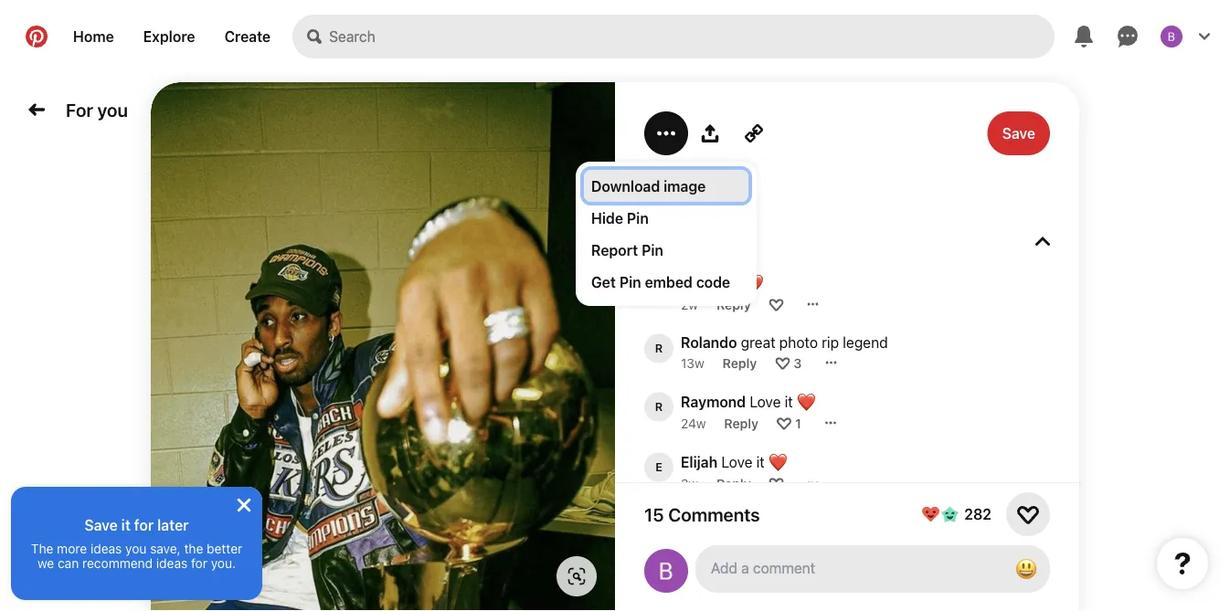 Task type: locate. For each thing, give the bounding box(es) containing it.
❤️
[[745, 274, 760, 292], [797, 393, 812, 410], [769, 453, 783, 471], [757, 514, 772, 531], [740, 574, 754, 591]]

save button
[[988, 112, 1050, 155], [988, 112, 1050, 155]]

😃 button
[[696, 546, 1050, 593], [1008, 551, 1045, 588]]

reply button down m love it ❤️
[[717, 297, 751, 312]]

s link
[[681, 574, 689, 591]]

reply button
[[717, 297, 751, 312], [723, 355, 757, 370], [724, 416, 759, 431], [717, 476, 751, 491], [715, 536, 749, 551]]

1 vertical spatial pin
[[642, 241, 664, 259]]

Search text field
[[329, 15, 1055, 59]]

react image down ora love it ❤️ at the bottom
[[768, 537, 782, 551]]

reply button down raymond love it ❤️
[[724, 416, 759, 431]]

0 vertical spatial you
[[97, 99, 128, 120]]

you
[[97, 99, 128, 120], [125, 541, 147, 556]]

3
[[794, 355, 802, 370]]

pin for hide
[[627, 209, 649, 227]]

react image
[[777, 416, 792, 431]]

we
[[37, 556, 54, 571]]

Add a comment field
[[712, 559, 994, 577]]

love right s
[[693, 574, 724, 591]]

❤️ right s link
[[740, 574, 754, 591]]

react image up "rolando great photo rip legend"
[[769, 297, 784, 312]]

save
[[1003, 125, 1036, 142], [85, 517, 118, 534]]

1 2w from the top
[[681, 297, 698, 312]]

reply down ora love it ❤️ at the bottom
[[715, 536, 749, 551]]

raymond link
[[681, 393, 746, 410]]

love up react image
[[750, 393, 781, 410]]

raymond image
[[645, 393, 674, 422]]

love right m link
[[698, 274, 729, 292]]

image
[[664, 177, 706, 195]]

embed
[[645, 273, 693, 291]]

s love it ❤️
[[681, 574, 754, 591]]

ideas right more
[[90, 541, 122, 556]]

ideas
[[90, 541, 122, 556], [156, 556, 188, 571]]

react image for m love it ❤️
[[769, 297, 784, 312]]

explore link
[[129, 15, 210, 59]]

reply for rolando
[[723, 355, 757, 370]]

save for save
[[1003, 125, 1036, 142]]

can
[[58, 556, 79, 571]]

reply button for raymond
[[724, 416, 759, 431]]

ora
[[681, 514, 706, 531]]

1 horizontal spatial for
[[191, 556, 207, 571]]

1 horizontal spatial save
[[1003, 125, 1036, 142]]

download image
[[591, 177, 706, 195]]

❤️ down react image
[[769, 453, 783, 471]]

comments button
[[645, 230, 1050, 252]]

it up react image
[[785, 393, 793, 410]]

click to shop image
[[568, 568, 586, 586]]

1 vertical spatial 2w
[[681, 476, 698, 491]]

0 vertical spatial 2w
[[681, 297, 698, 312]]

it
[[733, 274, 741, 292], [785, 393, 793, 410], [757, 453, 765, 471], [745, 514, 753, 531], [121, 517, 131, 534], [728, 574, 736, 591]]

react image
[[769, 297, 784, 312], [776, 356, 790, 370], [769, 476, 784, 491], [768, 537, 782, 551]]

more
[[57, 541, 87, 556]]

it inside save it for later the more ideas you save, the better we can recommend ideas for you.
[[121, 517, 131, 534]]

1 vertical spatial for
[[191, 556, 207, 571]]

love right "elijah" link
[[722, 453, 753, 471]]

15 comments
[[645, 504, 760, 525]]

later
[[157, 517, 189, 534]]

it up recommend
[[121, 517, 131, 534]]

❤️ for m love it ❤️
[[745, 274, 760, 292]]

love
[[698, 274, 729, 292], [750, 393, 781, 410], [722, 453, 753, 471], [710, 514, 741, 531], [693, 574, 724, 591]]

m
[[681, 274, 694, 292]]

0 horizontal spatial for
[[134, 517, 154, 534]]

photo
[[780, 334, 818, 352]]

1 vertical spatial you
[[125, 541, 147, 556]]

0 horizontal spatial ideas
[[90, 541, 122, 556]]

❤️ right code
[[745, 274, 760, 292]]

it right code
[[733, 274, 741, 292]]

❤️ down elijah love it ❤️
[[757, 514, 772, 531]]

it for elijah love it ❤️
[[757, 453, 765, 471]]

0 vertical spatial save
[[1003, 125, 1036, 142]]

s
[[681, 574, 689, 591]]

pin
[[627, 209, 649, 227], [642, 241, 664, 259], [620, 273, 641, 291]]

code
[[696, 273, 731, 291]]

it for m love it ❤️
[[733, 274, 741, 292]]

it right "elijah" link
[[757, 453, 765, 471]]

create
[[224, 28, 271, 45]]

pin up get pin embed code
[[642, 241, 664, 259]]

reply button down ora love it ❤️ at the bottom
[[715, 536, 749, 551]]

for left 'you.'
[[191, 556, 207, 571]]

save,
[[150, 541, 181, 556]]

hide
[[591, 209, 624, 227]]

2w down m link
[[681, 297, 698, 312]]

report
[[591, 241, 638, 259]]

24w
[[681, 416, 706, 431]]

m love it ❤️
[[681, 274, 760, 292]]

rip
[[822, 334, 839, 352]]

for you
[[66, 99, 128, 120]]

reply button for ora
[[715, 536, 749, 551]]

pin right hide
[[627, 209, 649, 227]]

reply
[[717, 297, 751, 312], [723, 355, 757, 370], [724, 416, 759, 431], [717, 476, 751, 491], [715, 536, 749, 551]]

love for m
[[698, 274, 729, 292]]

recommend
[[82, 556, 153, 571]]

love for elijah
[[722, 453, 753, 471]]

reply button down elijah love it ❤️
[[717, 476, 751, 491]]

reply down great
[[723, 355, 757, 370]]

comments up 1w
[[668, 504, 760, 525]]

love for raymond
[[750, 393, 781, 410]]

elijah
[[681, 453, 718, 471]]

you right for
[[97, 99, 128, 120]]

react image left the 3
[[776, 356, 790, 370]]

ideas down later
[[156, 556, 188, 571]]

❤️ up 1
[[797, 393, 812, 410]]

elijah link
[[681, 453, 718, 471]]

search icon image
[[307, 29, 322, 44]]

you left save,
[[125, 541, 147, 556]]

love right ora link
[[710, 514, 741, 531]]

save inside save it for later the more ideas you save, the better we can recommend ideas for you.
[[85, 517, 118, 534]]

reply for raymond
[[724, 416, 759, 431]]

2 vertical spatial pin
[[620, 273, 641, 291]]

for left later
[[134, 517, 154, 534]]

😃
[[1016, 556, 1038, 582]]

reply button down great
[[723, 355, 757, 370]]

for you button
[[59, 92, 135, 128]]

2 2w from the top
[[681, 476, 698, 491]]

ora love it ❤️
[[681, 514, 772, 531]]

react image down elijah love it ❤️
[[769, 476, 784, 491]]

reaction image
[[1017, 504, 1039, 526]]

comments
[[645, 230, 736, 252], [668, 504, 760, 525]]

comments up the m
[[645, 230, 736, 252]]

love for s
[[693, 574, 724, 591]]

0 horizontal spatial save
[[85, 517, 118, 534]]

3 button
[[794, 355, 802, 370]]

reply for m
[[717, 297, 751, 312]]

ora link
[[681, 514, 706, 531]]

home
[[73, 28, 114, 45]]

reply down elijah love it ❤️
[[717, 476, 751, 491]]

for
[[134, 517, 154, 534], [191, 556, 207, 571]]

❤️ for s love it ❤️
[[740, 574, 754, 591]]

0 vertical spatial pin
[[627, 209, 649, 227]]

get
[[591, 273, 616, 291]]

hide pin
[[591, 209, 649, 227]]

1 vertical spatial save
[[85, 517, 118, 534]]

raymond
[[681, 393, 746, 410]]

create link
[[210, 15, 285, 59]]

pin right 'get'
[[620, 273, 641, 291]]

2w
[[681, 297, 698, 312], [681, 476, 698, 491]]

it right ora link
[[745, 514, 753, 531]]

you.
[[211, 556, 236, 571]]

reply down raymond love it ❤️
[[724, 416, 759, 431]]

for
[[66, 99, 93, 120]]

0 vertical spatial for
[[134, 517, 154, 534]]

it right s
[[728, 574, 736, 591]]

download image menu item
[[584, 170, 749, 202]]

2w down the "elijah"
[[681, 476, 698, 491]]

reply down m love it ❤️
[[717, 297, 751, 312]]

m image
[[645, 274, 674, 303]]



Task type: vqa. For each thing, say whether or not it's contained in the screenshot.
Rolando Link
yes



Task type: describe. For each thing, give the bounding box(es) containing it.
rolando image
[[645, 334, 674, 363]]

great
[[741, 334, 776, 352]]

bob builder image
[[1161, 26, 1183, 48]]

m link
[[681, 274, 694, 292]]

❤️ for ora love it ❤️
[[757, 514, 772, 531]]

1w
[[681, 536, 697, 551]]

1 button
[[795, 416, 802, 431]]

elijah love it ❤️
[[681, 453, 783, 471]]

pin for get
[[620, 273, 641, 291]]

pin for report
[[642, 241, 664, 259]]

1 vertical spatial comments
[[668, 504, 760, 525]]

282
[[965, 506, 992, 523]]

explore
[[143, 28, 195, 45]]

the
[[184, 541, 203, 556]]

❤️ for elijah love it ❤️
[[769, 453, 783, 471]]

home link
[[59, 15, 129, 59]]

13w
[[681, 355, 705, 370]]

2w for m
[[681, 297, 698, 312]]

reply button for rolando
[[723, 355, 757, 370]]

react image for ora love it ❤️
[[768, 537, 782, 551]]

reply for ora
[[715, 536, 749, 551]]

report pin
[[591, 241, 664, 259]]

better
[[207, 541, 242, 556]]

2w for elijah
[[681, 476, 698, 491]]

reply button for m
[[717, 297, 751, 312]]

it for ora love it ❤️
[[745, 514, 753, 531]]

you inside button
[[97, 99, 128, 120]]

react image for elijah love it ❤️
[[769, 476, 784, 491]]

get pin embed code
[[591, 273, 731, 291]]

save it for later the more ideas you save, the better we can recommend ideas for you.
[[31, 517, 242, 571]]

15
[[645, 504, 664, 525]]

elijah image
[[645, 453, 674, 482]]

❤️ for raymond love it ❤️
[[797, 393, 812, 410]]

legend
[[843, 334, 888, 352]]

save for save it for later the more ideas you save, the better we can recommend ideas for you.
[[85, 517, 118, 534]]

the
[[31, 541, 53, 556]]

rolando link
[[681, 334, 737, 352]]

s image
[[645, 574, 674, 603]]

download
[[591, 177, 660, 195]]

b0bth3builder2k23 image
[[645, 549, 688, 593]]

raymond love it ❤️
[[681, 393, 812, 410]]

rolando great photo rip legend
[[681, 334, 888, 352]]

you inside save it for later the more ideas you save, the better we can recommend ideas for you.
[[125, 541, 147, 556]]

reply for elijah
[[717, 476, 751, 491]]

rolando
[[681, 334, 737, 352]]

1
[[795, 416, 802, 431]]

reply button for elijah
[[717, 476, 751, 491]]

ora image
[[645, 513, 674, 543]]

0 vertical spatial comments
[[645, 230, 736, 252]]

expand icon image
[[1036, 234, 1050, 248]]

it for s love it ❤️
[[728, 574, 736, 591]]

love for ora
[[710, 514, 741, 531]]

1 horizontal spatial ideas
[[156, 556, 188, 571]]

it for raymond love it ❤️
[[785, 393, 793, 410]]



